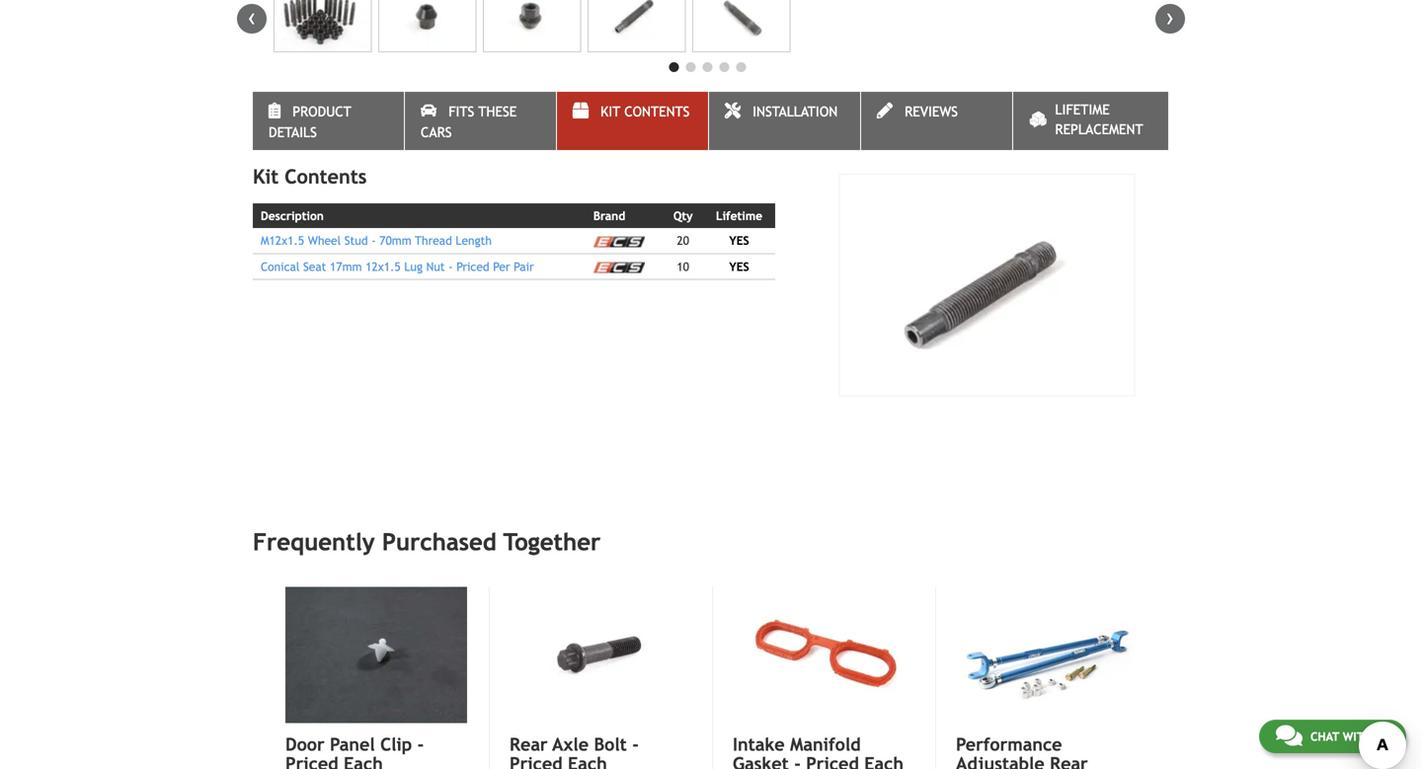 Task type: vqa. For each thing, say whether or not it's contained in the screenshot.
the for in the If products were to be developed and sold under the company name, they had to be carefully       designed and engineered, and then manufactured to the highest possible standards. ("Good enough" has never meant good-to-go at ECS Tuning.) Only carefully selected products, designed, manufactured,       and tested for fit and performance would bear the ECS Tuning name.
no



Task type: describe. For each thing, give the bounding box(es) containing it.
conical seat 17mm 12x1.5 lug nut - priced per pair link
[[261, 260, 534, 274]]

performance adjustable rea
[[957, 735, 1118, 770]]

- for intake manifold gasket - priced each
[[795, 754, 801, 770]]

20
[[677, 234, 690, 248]]

product
[[293, 104, 351, 120]]

door panel clip - priced each
[[286, 735, 424, 770]]

fits these cars link
[[405, 92, 556, 150]]

gasket
[[733, 754, 789, 770]]

product details
[[269, 104, 351, 140]]

1 vertical spatial kit contents
[[253, 165, 367, 188]]

pair
[[514, 260, 534, 274]]

stud
[[345, 234, 368, 248]]

‹ link
[[237, 4, 267, 34]]

reviews link
[[862, 92, 1013, 150]]

bolt
[[594, 735, 627, 755]]

cars
[[421, 125, 452, 140]]

qty
[[674, 209, 693, 223]]

wheel
[[308, 234, 341, 248]]

rear axle bolt - priced each
[[510, 735, 639, 770]]

1 vertical spatial contents
[[285, 165, 367, 188]]

kit contents inside "link"
[[601, 104, 690, 120]]

thread
[[415, 234, 452, 248]]

rear axle bolt - priced each link
[[510, 735, 691, 770]]

priced for rear axle bolt - priced each
[[510, 754, 563, 770]]

adjustable
[[957, 754, 1045, 770]]

10
[[677, 260, 690, 274]]

door panel clip - priced each image
[[286, 587, 467, 724]]

17mm
[[330, 260, 362, 274]]

lifetime replacement
[[1056, 102, 1144, 138]]

frequently
[[253, 529, 375, 556]]

- for door panel clip - priced each
[[418, 735, 424, 755]]

lifetime for lifetime replacement
[[1056, 102, 1110, 118]]

lifetime replacement link
[[1014, 92, 1169, 150]]

lifetime for lifetime
[[716, 209, 763, 223]]

rear
[[510, 735, 548, 755]]

us
[[1376, 730, 1390, 744]]

es#2784629 - pra82ch5 - m12x1.5 wheel stud - 70mm thread length - ecs - image
[[839, 174, 1136, 397]]

70mm
[[380, 234, 412, 248]]

clip
[[380, 735, 412, 755]]

manifold
[[791, 735, 861, 755]]

door panel clip - priced each link
[[286, 735, 467, 770]]

details
[[269, 125, 317, 140]]

lug
[[404, 260, 423, 274]]

intake manifold gasket - priced each image
[[733, 587, 914, 723]]

chat
[[1311, 730, 1340, 744]]

intake manifold gasket - priced each link
[[733, 735, 914, 770]]

purchased
[[382, 529, 497, 556]]

performance adjustable rea link
[[957, 735, 1137, 770]]

panel
[[330, 735, 375, 755]]

axle
[[553, 735, 589, 755]]

nut
[[426, 260, 445, 274]]



Task type: locate. For each thing, give the bounding box(es) containing it.
yes right 10 at the left of the page
[[730, 260, 750, 274]]

lifetime right "qty"
[[716, 209, 763, 223]]

fits these cars
[[421, 104, 517, 140]]

each for panel
[[344, 754, 383, 770]]

each inside door panel clip - priced each
[[344, 754, 383, 770]]

m12x1.5 wheel stud - 70mm thread length
[[261, 234, 492, 248]]

brand
[[594, 209, 626, 223]]

1 vertical spatial kit
[[253, 165, 279, 188]]

frequently purchased together
[[253, 529, 601, 556]]

priced inside rear axle bolt - priced each
[[510, 754, 563, 770]]

each
[[344, 754, 383, 770], [568, 754, 607, 770], [865, 754, 904, 770]]

3 es#2836728 - 001467ecs08kt - wheel stud conversion kit - full set - make wheel changes faster and easier, enough to convert both axles - ecs - bmw image from the left
[[483, 0, 581, 53]]

priced left clip
[[286, 754, 339, 770]]

priced left bolt
[[510, 754, 563, 770]]

lifetime inside lifetime replacement
[[1056, 102, 1110, 118]]

each right rear
[[568, 754, 607, 770]]

ecs - corporate logo image
[[594, 237, 645, 248], [594, 263, 645, 273]]

kit contents link
[[557, 92, 708, 150]]

› link
[[1156, 4, 1186, 34]]

0 vertical spatial contents
[[625, 104, 690, 120]]

yes for 10
[[730, 260, 750, 274]]

- inside door panel clip - priced each
[[418, 735, 424, 755]]

door
[[286, 735, 325, 755]]

each inside intake manifold gasket - priced each
[[865, 754, 904, 770]]

ecs - corporate logo image for 10
[[594, 263, 645, 273]]

1 horizontal spatial contents
[[625, 104, 690, 120]]

0 horizontal spatial kit
[[253, 165, 279, 188]]

with
[[1344, 730, 1373, 744]]

intake manifold gasket - priced each
[[733, 735, 904, 770]]

priced right gasket at the right
[[807, 754, 860, 770]]

4 es#2836728 - 001467ecs08kt - wheel stud conversion kit - full set - make wheel changes faster and easier, enough to convert both axles - ecs - bmw image from the left
[[588, 0, 686, 53]]

together
[[504, 529, 601, 556]]

1 horizontal spatial kit contents
[[601, 104, 690, 120]]

description
[[261, 209, 324, 223]]

1 horizontal spatial each
[[568, 754, 607, 770]]

installation link
[[709, 92, 861, 150]]

0 vertical spatial lifetime
[[1056, 102, 1110, 118]]

1 vertical spatial yes
[[730, 260, 750, 274]]

each for axle
[[568, 754, 607, 770]]

each for manifold
[[865, 754, 904, 770]]

1 es#2836728 - 001467ecs08kt - wheel stud conversion kit - full set - make wheel changes faster and easier, enough to convert both axles - ecs - bmw image from the left
[[274, 0, 372, 53]]

ecs - corporate logo image for 20
[[594, 237, 645, 248]]

-
[[372, 234, 376, 248], [449, 260, 453, 274], [418, 735, 424, 755], [633, 735, 639, 755], [795, 754, 801, 770]]

each right manifold
[[865, 754, 904, 770]]

1 vertical spatial lifetime
[[716, 209, 763, 223]]

priced inside door panel clip - priced each
[[286, 754, 339, 770]]

priced inside intake manifold gasket - priced each
[[807, 754, 860, 770]]

kit contents
[[601, 104, 690, 120], [253, 165, 367, 188]]

- inside rear axle bolt - priced each
[[633, 735, 639, 755]]

0 vertical spatial yes
[[730, 234, 750, 248]]

chat with us link
[[1260, 720, 1407, 754]]

per
[[493, 260, 510, 274]]

2 es#2836728 - 001467ecs08kt - wheel stud conversion kit - full set - make wheel changes faster and easier, enough to convert both axles - ecs - bmw image from the left
[[378, 0, 477, 53]]

0 horizontal spatial kit contents
[[253, 165, 367, 188]]

2 ecs - corporate logo image from the top
[[594, 263, 645, 273]]

m12x1.5 wheel stud - 70mm thread length link
[[261, 234, 492, 248]]

m12x1.5
[[261, 234, 304, 248]]

- right gasket at the right
[[795, 754, 801, 770]]

1 yes from the top
[[730, 234, 750, 248]]

es#2836728 - 001467ecs08kt - wheel stud conversion kit - full set - make wheel changes faster and easier, enough to convert both axles - ecs - bmw image
[[274, 0, 372, 53], [378, 0, 477, 53], [483, 0, 581, 53], [588, 0, 686, 53], [693, 0, 791, 53]]

yes for 20
[[730, 234, 750, 248]]

0 vertical spatial ecs - corporate logo image
[[594, 237, 645, 248]]

- right stud
[[372, 234, 376, 248]]

intake
[[733, 735, 785, 755]]

priced for door panel clip - priced each
[[286, 754, 339, 770]]

rear axle bolt - priced each image
[[510, 587, 691, 723]]

product details link
[[253, 92, 404, 150]]

each inside rear axle bolt - priced each
[[568, 754, 607, 770]]

replacement
[[1056, 122, 1144, 138]]

yes right 20
[[730, 234, 750, 248]]

fits
[[449, 104, 475, 120]]

›
[[1167, 4, 1175, 30]]

2 each from the left
[[568, 754, 607, 770]]

- inside intake manifold gasket - priced each
[[795, 754, 801, 770]]

these
[[479, 104, 517, 120]]

- for rear axle bolt - priced each
[[633, 735, 639, 755]]

2 yes from the top
[[730, 260, 750, 274]]

0 vertical spatial kit
[[601, 104, 621, 120]]

- for m12x1.5 wheel stud - 70mm thread length
[[372, 234, 376, 248]]

length
[[456, 234, 492, 248]]

1 vertical spatial ecs - corporate logo image
[[594, 263, 645, 273]]

reviews
[[905, 104, 959, 120]]

yes
[[730, 234, 750, 248], [730, 260, 750, 274]]

0 vertical spatial kit contents
[[601, 104, 690, 120]]

5 es#2836728 - 001467ecs08kt - wheel stud conversion kit - full set - make wheel changes faster and easier, enough to convert both axles - ecs - bmw image from the left
[[693, 0, 791, 53]]

12x1.5
[[366, 260, 401, 274]]

lifetime
[[1056, 102, 1110, 118], [716, 209, 763, 223]]

priced for intake manifold gasket - priced each
[[807, 754, 860, 770]]

2 horizontal spatial each
[[865, 754, 904, 770]]

conical seat 17mm 12x1.5 lug nut - priced per pair
[[261, 260, 534, 274]]

0 horizontal spatial lifetime
[[716, 209, 763, 223]]

seat
[[303, 260, 326, 274]]

priced
[[457, 260, 490, 274], [286, 754, 339, 770], [510, 754, 563, 770], [807, 754, 860, 770]]

comments image
[[1277, 724, 1303, 748]]

1 ecs - corporate logo image from the top
[[594, 237, 645, 248]]

lifetime up replacement
[[1056, 102, 1110, 118]]

installation
[[753, 104, 838, 120]]

contents inside "link"
[[625, 104, 690, 120]]

3 each from the left
[[865, 754, 904, 770]]

0 horizontal spatial each
[[344, 754, 383, 770]]

‹
[[248, 4, 256, 30]]

0 horizontal spatial contents
[[285, 165, 367, 188]]

kit inside "link"
[[601, 104, 621, 120]]

chat with us
[[1311, 730, 1390, 744]]

1 horizontal spatial kit
[[601, 104, 621, 120]]

contents
[[625, 104, 690, 120], [285, 165, 367, 188]]

performance adjustable rear camber arms (v2) - track image
[[957, 587, 1137, 723]]

- right clip
[[418, 735, 424, 755]]

performance
[[957, 735, 1063, 755]]

- right bolt
[[633, 735, 639, 755]]

1 each from the left
[[344, 754, 383, 770]]

1 horizontal spatial lifetime
[[1056, 102, 1110, 118]]

kit
[[601, 104, 621, 120], [253, 165, 279, 188]]

each right door
[[344, 754, 383, 770]]

- right 'nut'
[[449, 260, 453, 274]]

priced down length
[[457, 260, 490, 274]]

conical
[[261, 260, 300, 274]]



